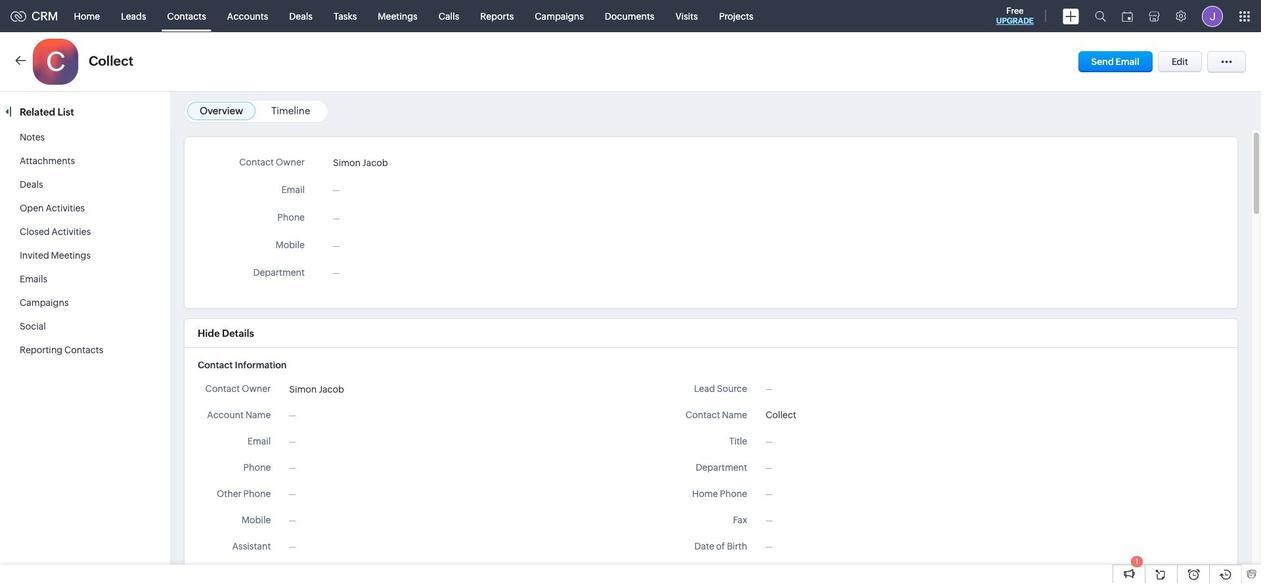 Task type: describe. For each thing, give the bounding box(es) containing it.
create menu element
[[1055, 0, 1087, 32]]

calendar image
[[1122, 11, 1133, 21]]

profile element
[[1195, 0, 1231, 32]]



Task type: vqa. For each thing, say whether or not it's contained in the screenshot.
the "create menu" icon
yes



Task type: locate. For each thing, give the bounding box(es) containing it.
search image
[[1095, 11, 1107, 22]]

search element
[[1087, 0, 1114, 32]]

profile image
[[1202, 6, 1223, 27]]

create menu image
[[1063, 8, 1080, 24]]

logo image
[[11, 11, 26, 21]]



